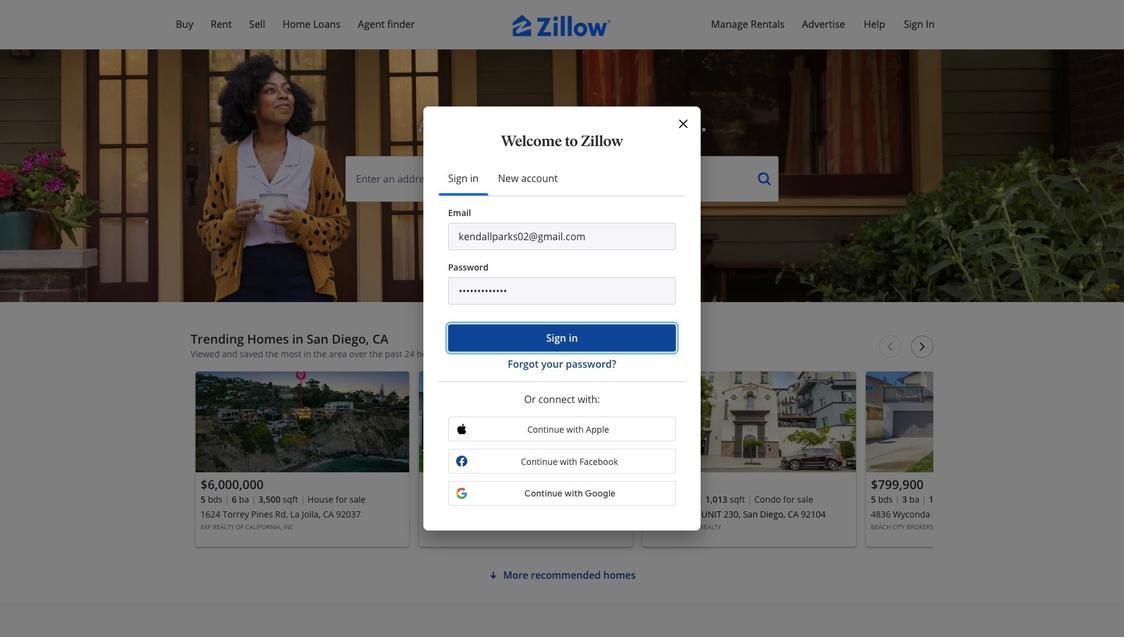Task type: vqa. For each thing, say whether or not it's contained in the screenshot.
7142 Cardigan Ave, Charlotte, NC 28215 image
no



Task type: locate. For each thing, give the bounding box(es) containing it.
home recommendations carousel element
[[191, 332, 1080, 558]]

Enter email email field
[[448, 223, 676, 250]]

3950 ohio st unit 230, san diego, ca 92104 element
[[643, 372, 857, 547]]

2750 wheatstone st space 68, san diego, ca 92111 image
[[419, 372, 633, 473]]

sign in actions group
[[448, 325, 676, 372]]

list
[[191, 367, 1080, 558]]

group
[[196, 372, 409, 547], [419, 372, 633, 547], [643, 372, 857, 547], [866, 372, 1080, 547]]

2750 wheatstone st space 68, san diego, ca 92111 element
[[419, 372, 633, 547]]

4 group from the left
[[866, 372, 1080, 547]]

dialog
[[424, 107, 701, 531]]

Enter password password field
[[448, 277, 676, 305]]

None submit
[[448, 325, 676, 352]]

more recommended homes image
[[489, 570, 499, 580]]

main navigation
[[0, 0, 1125, 50]]

zillow logo image
[[513, 15, 612, 37]]



Task type: describe. For each thing, give the bounding box(es) containing it.
3950 ohio st unit 230, san diego, ca 92104 image
[[643, 372, 857, 473]]

2 group from the left
[[419, 372, 633, 547]]

authentication tabs tab list
[[438, 161, 686, 196]]

3 group from the left
[[643, 372, 857, 547]]

4836 wyconda ln, san diego, ca 92113 image
[[866, 372, 1080, 473]]

1624 torrey pines rd, la jolla, ca 92037 image
[[196, 372, 409, 473]]

4836 wyconda ln, san diego, ca 92113 element
[[866, 372, 1080, 547]]

1 group from the left
[[196, 372, 409, 547]]

1624 torrey pines rd, la jolla, ca 92037 element
[[196, 372, 409, 547]]



